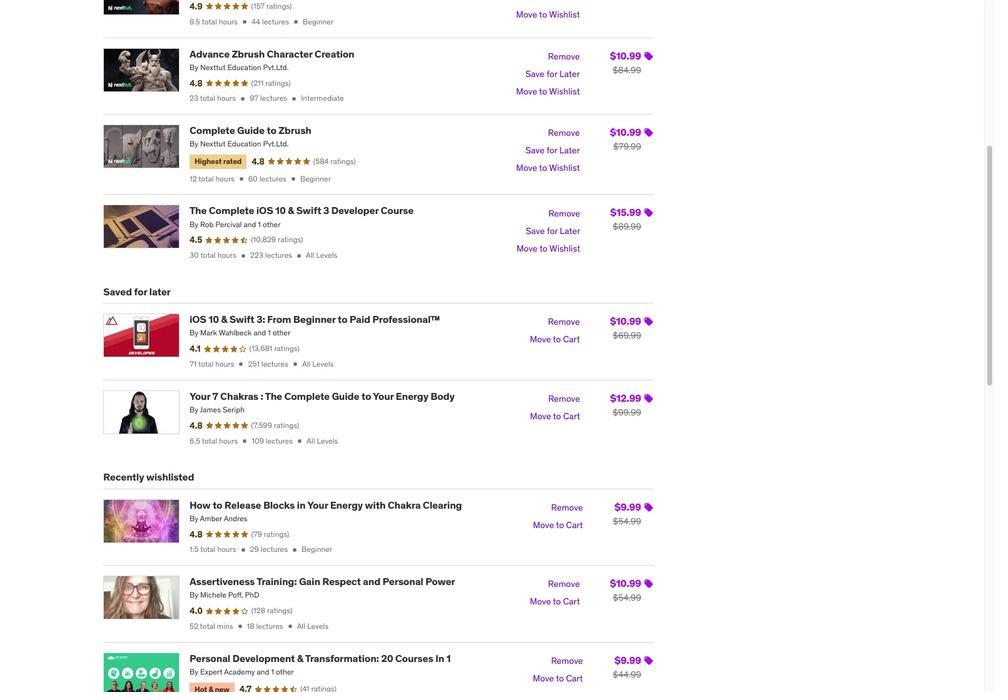 Task type: vqa. For each thing, say whether or not it's contained in the screenshot.
THAN
no



Task type: locate. For each thing, give the bounding box(es) containing it.
swift left 3
[[297, 204, 321, 217]]

all for :
[[307, 436, 315, 446]]

& up 41 ratings element
[[297, 652, 304, 665]]

poff,
[[228, 591, 243, 600]]

ratings) up 251 lectures
[[274, 344, 300, 353]]

ratings) inside 10,829 ratings element
[[278, 235, 303, 244]]

total right 23
[[200, 94, 215, 103]]

ratings)
[[267, 1, 292, 11], [266, 78, 291, 87], [331, 157, 356, 166], [278, 235, 303, 244], [274, 344, 300, 353], [274, 421, 299, 430], [264, 529, 289, 539], [267, 606, 293, 616]]

& inside personal development & transformation: 20 courses in 1 by expert academy and 1 other
[[297, 652, 304, 665]]

2 vertical spatial other
[[276, 667, 294, 677]]

energy inside the how to release blocks in your energy with chakra clearing by amber andres
[[330, 499, 363, 511]]

your 7 chakras : the complete guide to your energy body by james seriph
[[190, 390, 455, 414]]

ratings) inside 79 ratings element
[[264, 529, 289, 539]]

0 horizontal spatial &
[[221, 313, 228, 326]]

(211
[[251, 78, 264, 87]]

0 horizontal spatial 10
[[209, 313, 219, 326]]

later for $15.99
[[560, 225, 581, 236]]

xxsmall image
[[240, 18, 249, 26], [290, 94, 299, 103], [237, 175, 246, 183], [289, 175, 298, 183], [295, 251, 304, 260], [237, 360, 246, 369], [291, 360, 300, 369], [296, 437, 304, 446], [239, 546, 248, 555], [291, 546, 299, 555], [236, 623, 245, 631]]

remove button for ios 10 & swift 3: from beginner to paid professional™
[[549, 314, 580, 331]]

2 remove save for later move to wishlist from the top
[[517, 127, 580, 174]]

pvt.ltd. inside advance zbrush character creation by nexttut education pvt.ltd.
[[263, 63, 289, 72]]

1 vertical spatial $54.99
[[613, 592, 642, 604]]

0 vertical spatial save
[[526, 68, 545, 79]]

nexttut inside advance zbrush character creation by nexttut education pvt.ltd.
[[200, 63, 226, 72]]

0 vertical spatial 10
[[275, 204, 286, 217]]

how
[[190, 499, 211, 511]]

60 lectures
[[248, 174, 287, 183]]

1 vertical spatial ios
[[190, 313, 207, 326]]

by down advance
[[190, 63, 198, 72]]

remove move to cart for how to release blocks in your energy with chakra clearing
[[533, 502, 583, 531]]

4 $10.99 from the top
[[610, 577, 642, 590]]

1 vertical spatial later
[[560, 145, 580, 156]]

2 vertical spatial remove save for later move to wishlist
[[517, 208, 581, 254]]

1 vertical spatial guide
[[332, 390, 360, 402]]

to inside complete guide to zbrush by nexttut education pvt.ltd.
[[267, 124, 277, 137]]

1 horizontal spatial personal
[[383, 575, 424, 588]]

2 vertical spatial later
[[560, 225, 581, 236]]

all for 10
[[306, 251, 315, 260]]

1 inside ios 10 & swift 3: from beginner to paid professional™ by mark wahlbeck and 1 other
[[268, 328, 271, 338]]

1 vertical spatial personal
[[190, 652, 231, 665]]

6 coupon icon image from the top
[[644, 502, 654, 512]]

the up rob
[[190, 204, 207, 217]]

education for zbrush
[[228, 63, 261, 72]]

6.5
[[190, 436, 200, 446]]

other inside personal development & transformation: 20 courses in 1 by expert academy and 1 other
[[276, 667, 294, 677]]

3 move to wishlist button from the top
[[517, 160, 580, 177]]

$54.99 for $10.99
[[613, 592, 642, 604]]

109 lectures
[[252, 436, 293, 446]]

1 vertical spatial the
[[265, 390, 282, 402]]

7,599 ratings element
[[251, 421, 299, 431]]

transformation:
[[305, 652, 379, 665]]

(79
[[251, 529, 262, 539]]

ratings) inside the "128 ratings" element
[[267, 606, 293, 616]]

energy left with in the bottom of the page
[[330, 499, 363, 511]]

personal up expert
[[190, 652, 231, 665]]

by inside the complete ios 10 & swift 3 developer course by rob percival and 1 other
[[190, 220, 198, 229]]

lectures for chakras
[[266, 436, 293, 446]]

1 horizontal spatial zbrush
[[279, 124, 312, 137]]

7 by from the top
[[190, 591, 198, 600]]

10 up mark
[[209, 313, 219, 326]]

71 total hours
[[190, 359, 234, 369]]

nexttut down advance
[[200, 63, 226, 72]]

beginner up assertiveness training: gain respect and personal power link
[[302, 545, 333, 554]]

5 coupon icon image from the top
[[644, 394, 654, 404]]

all for respect
[[297, 622, 306, 631]]

0 vertical spatial the
[[190, 204, 207, 217]]

energy left body
[[396, 390, 429, 402]]

save for later button for $15.99
[[526, 223, 581, 240]]

remove button left $9.99 $44.99
[[552, 653, 583, 670]]

0 horizontal spatial zbrush
[[232, 47, 265, 60]]

other down development
[[276, 667, 294, 677]]

1 by from the top
[[190, 63, 198, 72]]

97
[[250, 94, 259, 103]]

by inside assertiveness training: gain respect and personal power by michele poff, phd
[[190, 591, 198, 600]]

3 coupon icon image from the top
[[644, 208, 654, 218]]

your left body
[[373, 390, 394, 402]]

lectures for character
[[260, 94, 287, 103]]

your
[[190, 390, 210, 402], [373, 390, 394, 402], [308, 499, 328, 511]]

nexttut for complete
[[200, 139, 226, 149]]

1 nexttut from the top
[[200, 63, 226, 72]]

& up wahlbeck
[[221, 313, 228, 326]]

complete
[[190, 124, 235, 137], [209, 204, 254, 217], [285, 390, 330, 402]]

other inside the complete ios 10 & swift 3 developer course by rob percival and 1 other
[[263, 220, 281, 229]]

5 by from the top
[[190, 405, 198, 414]]

109
[[252, 436, 264, 446]]

highest rated
[[195, 157, 242, 166]]

ratings) inside 7,599 ratings element
[[274, 421, 299, 430]]

ratings) inside 211 ratings element
[[266, 78, 291, 87]]

41 ratings element
[[301, 685, 337, 692]]

total right 6.5
[[202, 436, 217, 446]]

gain
[[299, 575, 320, 588]]

total for the
[[201, 251, 216, 260]]

lectures for ios
[[265, 251, 292, 260]]

10 inside the complete ios 10 & swift 3 developer course by rob percival and 1 other
[[275, 204, 286, 217]]

0 vertical spatial personal
[[383, 575, 424, 588]]

0 horizontal spatial energy
[[330, 499, 363, 511]]

lectures down 79 ratings element in the left bottom of the page
[[261, 545, 288, 554]]

other up (10,829 ratings)
[[263, 220, 281, 229]]

0 vertical spatial $9.99
[[615, 501, 642, 513]]

251 lectures
[[248, 359, 289, 369]]

complete guide to zbrush link
[[190, 124, 312, 137]]

1 vertical spatial remove save for later move to wishlist
[[517, 127, 580, 174]]

education inside complete guide to zbrush by nexttut education pvt.ltd.
[[228, 139, 261, 149]]

to inside your 7 chakras : the complete guide to your energy body by james seriph
[[362, 390, 371, 402]]

0 vertical spatial other
[[263, 220, 281, 229]]

$10.99 $79.99
[[610, 126, 642, 152]]

hours left 223
[[218, 251, 237, 260]]

ios up mark
[[190, 313, 207, 326]]

guide inside complete guide to zbrush by nexttut education pvt.ltd.
[[237, 124, 265, 137]]

later left $15.99 $89.99 on the right
[[560, 225, 581, 236]]

1 vertical spatial zbrush
[[279, 124, 312, 137]]

4.8 for how
[[190, 529, 203, 540]]

1 vertical spatial &
[[221, 313, 228, 326]]

pvt.ltd. for to
[[263, 139, 289, 149]]

complete up highest
[[190, 124, 235, 137]]

1 horizontal spatial ios
[[257, 204, 273, 217]]

7
[[213, 390, 218, 402]]

30
[[190, 251, 199, 260]]

pvt.ltd. down advance zbrush character creation link
[[263, 63, 289, 72]]

9.5
[[190, 17, 200, 26]]

later for $10.99
[[560, 68, 580, 79]]

xxsmall image
[[292, 18, 301, 26], [239, 94, 247, 103], [239, 251, 248, 260], [241, 437, 249, 446], [286, 623, 295, 631]]

12
[[190, 174, 197, 183]]

0 vertical spatial energy
[[396, 390, 429, 402]]

1 remove save for later move to wishlist from the top
[[517, 51, 580, 97]]

all levels
[[306, 251, 338, 260], [302, 359, 334, 369], [307, 436, 338, 446], [297, 622, 329, 631]]

0 vertical spatial zbrush
[[232, 47, 265, 60]]

4.8
[[190, 77, 203, 89], [252, 156, 265, 167], [190, 420, 203, 431], [190, 529, 203, 540]]

coupon icon image for personal development & transformation: 20 courses in 1
[[644, 656, 654, 666]]

lectures down 13,681 ratings element
[[262, 359, 289, 369]]

other down the from
[[273, 328, 291, 338]]

& inside ios 10 & swift 3: from beginner to paid professional™ by mark wahlbeck and 1 other
[[221, 313, 228, 326]]

expert
[[200, 667, 223, 677]]

1 $10.99 from the top
[[610, 49, 642, 62]]

other inside ios 10 & swift 3: from beginner to paid professional™ by mark wahlbeck and 1 other
[[273, 328, 291, 338]]

cart left $9.99 $54.99 on the bottom right of page
[[567, 520, 583, 531]]

seriph
[[223, 405, 245, 414]]

xxsmall image for ios
[[239, 251, 248, 260]]

0 vertical spatial &
[[288, 204, 294, 217]]

lectures down 7,599 ratings element
[[266, 436, 293, 446]]

$69.99
[[613, 330, 642, 341]]

2 nexttut from the top
[[200, 139, 226, 149]]

ratings) inside 13,681 ratings element
[[274, 344, 300, 353]]

3 later from the top
[[560, 225, 581, 236]]

development
[[233, 652, 295, 665]]

wishlist
[[550, 9, 580, 20], [550, 86, 580, 97], [550, 162, 580, 174], [550, 243, 581, 254]]

2 pvt.ltd. from the top
[[263, 139, 289, 149]]

levels down your 7 chakras : the complete guide to your energy body by james seriph on the bottom left of the page
[[317, 436, 338, 446]]

coupon icon image right $12.99
[[644, 394, 654, 404]]

xxsmall image left 251
[[237, 360, 246, 369]]

coupon icon image for advance zbrush character creation
[[644, 51, 654, 61]]

2 move to wishlist button from the top
[[517, 83, 580, 101]]

hours for complete
[[218, 251, 237, 260]]

andres
[[224, 514, 248, 523]]

coupon icon image for assertiveness training: gain respect and personal power
[[644, 579, 654, 589]]

1 coupon icon image from the top
[[644, 51, 654, 61]]

course
[[381, 204, 414, 217]]

hours left 109
[[219, 436, 238, 446]]

cart left $12.99 $99.99 at the bottom right of the page
[[564, 411, 581, 422]]

cart left $10.99 $54.99
[[563, 596, 580, 608]]

lectures down the "128 ratings" element
[[256, 622, 283, 631]]

move to wishlist
[[517, 9, 580, 20]]

swift up wahlbeck
[[230, 313, 255, 326]]

levels for swift
[[316, 251, 338, 260]]

levels for from
[[313, 359, 334, 369]]

levels up personal development & transformation: 20 courses in 1 link
[[307, 622, 329, 631]]

1 up (13,681 ratings)
[[268, 328, 271, 338]]

$9.99 inside $9.99 $54.99
[[615, 501, 642, 513]]

$15.99
[[611, 206, 642, 219]]

complete up (7,599 ratings)
[[285, 390, 330, 402]]

$9.99 $54.99
[[613, 501, 642, 527]]

by left james
[[190, 405, 198, 414]]

223
[[250, 251, 264, 260]]

3 remove save for later move to wishlist from the top
[[517, 208, 581, 254]]

training:
[[257, 575, 297, 588]]

$10.99 $54.99
[[610, 577, 642, 604]]

other
[[263, 220, 281, 229], [273, 328, 291, 338], [276, 667, 294, 677]]

cart left $44.99 in the bottom right of the page
[[566, 673, 583, 684]]

23 total hours
[[190, 94, 236, 103]]

6 by from the top
[[190, 514, 198, 523]]

4 coupon icon image from the top
[[644, 317, 654, 327]]

all levels up your 7 chakras : the complete guide to your energy body link
[[302, 359, 334, 369]]

ratings) up '97 lectures'
[[266, 78, 291, 87]]

move
[[517, 9, 538, 20], [517, 86, 538, 97], [517, 162, 538, 174], [517, 243, 538, 254], [530, 334, 551, 345], [531, 411, 552, 422], [533, 520, 554, 531], [530, 596, 551, 608], [533, 673, 554, 684]]

the
[[190, 204, 207, 217], [265, 390, 282, 402]]

beginner right the from
[[294, 313, 336, 326]]

swift
[[297, 204, 321, 217], [230, 313, 255, 326]]

$10.99 for advance zbrush character creation
[[610, 49, 642, 62]]

and down development
[[257, 667, 270, 677]]

0 horizontal spatial swift
[[230, 313, 255, 326]]

levels down 3
[[316, 251, 338, 260]]

coupon icon image right $9.99 $54.99 on the bottom right of page
[[644, 502, 654, 512]]

10 inside ios 10 & swift 3: from beginner to paid professional™ by mark wahlbeck and 1 other
[[209, 313, 219, 326]]

$9.99 for how to release blocks in your energy with chakra clearing
[[615, 501, 642, 513]]

all for swift
[[302, 359, 311, 369]]

later
[[560, 68, 580, 79], [560, 145, 580, 156], [560, 225, 581, 236]]

hours
[[219, 17, 238, 26], [217, 94, 236, 103], [216, 174, 235, 183], [218, 251, 237, 260], [216, 359, 234, 369], [219, 436, 238, 446], [218, 545, 236, 554]]

0 horizontal spatial the
[[190, 204, 207, 217]]

2 coupon icon image from the top
[[644, 128, 654, 138]]

coupon icon image right $9.99 $44.99
[[644, 656, 654, 666]]

$84.99
[[613, 64, 642, 76]]

lectures down 10,829 ratings element
[[265, 251, 292, 260]]

by left rob
[[190, 220, 198, 229]]

later left $10.99 $84.99
[[560, 68, 580, 79]]

4.8 up the 1.5
[[190, 529, 203, 540]]

beginner for 29 lectures
[[302, 545, 333, 554]]

$9.99 inside $9.99 $44.99
[[615, 654, 642, 667]]

1 vertical spatial energy
[[330, 499, 363, 511]]

0 vertical spatial swift
[[297, 204, 321, 217]]

with
[[365, 499, 386, 511]]

assertiveness
[[190, 575, 255, 588]]

$54.99 inside $10.99 $54.99
[[613, 592, 642, 604]]

1 horizontal spatial &
[[288, 204, 294, 217]]

hours left 97
[[217, 94, 236, 103]]

0 vertical spatial education
[[228, 63, 261, 72]]

beginner
[[303, 17, 334, 26], [300, 174, 331, 183], [294, 313, 336, 326], [302, 545, 333, 554]]

remove button left $10.99 $69.99
[[549, 314, 580, 331]]

584 ratings element
[[314, 157, 356, 167]]

total right 52
[[200, 622, 215, 631]]

remove button left $9.99 $54.99 on the bottom right of page
[[552, 499, 583, 517]]

education for guide
[[228, 139, 261, 149]]

remove left $10.99 $79.99
[[549, 127, 580, 139]]

1
[[258, 220, 261, 229], [268, 328, 271, 338], [447, 652, 451, 665], [271, 667, 274, 677]]

1 vertical spatial $9.99
[[615, 654, 642, 667]]

12 total hours
[[190, 174, 235, 183]]

lectures for &
[[262, 359, 289, 369]]

4.8 up 23
[[190, 77, 203, 89]]

ios inside the complete ios 10 & swift 3 developer course by rob percival and 1 other
[[257, 204, 273, 217]]

1 horizontal spatial swift
[[297, 204, 321, 217]]

1 later from the top
[[560, 68, 580, 79]]

ratings) for blocks
[[264, 529, 289, 539]]

1 pvt.ltd. from the top
[[263, 63, 289, 72]]

$54.99 for $9.99
[[613, 516, 642, 527]]

0 horizontal spatial personal
[[190, 652, 231, 665]]

personal
[[383, 575, 424, 588], [190, 652, 231, 665]]

3 $10.99 from the top
[[610, 315, 642, 328]]

6.5 total hours
[[190, 436, 238, 446]]

9.5 total hours
[[190, 17, 238, 26]]

remove
[[549, 51, 580, 62], [549, 127, 580, 139], [549, 208, 581, 219], [549, 316, 580, 328], [549, 393, 581, 404], [552, 502, 583, 513], [549, 579, 580, 590], [552, 655, 583, 667]]

1 horizontal spatial 10
[[275, 204, 286, 217]]

2 vertical spatial save for later button
[[526, 223, 581, 240]]

remove left the $15.99
[[549, 208, 581, 219]]

education down complete guide to zbrush link
[[228, 139, 261, 149]]

1 vertical spatial 10
[[209, 313, 219, 326]]

and up (10,829
[[244, 220, 256, 229]]

0 vertical spatial $54.99
[[613, 516, 642, 527]]

1 $54.99 from the top
[[613, 516, 642, 527]]

ratings) for :
[[274, 421, 299, 430]]

& up (10,829 ratings)
[[288, 204, 294, 217]]

1 horizontal spatial your
[[308, 499, 328, 511]]

blocks
[[264, 499, 295, 511]]

18
[[247, 622, 255, 631]]

education inside advance zbrush character creation by nexttut education pvt.ltd.
[[228, 63, 261, 72]]

pvt.ltd. inside complete guide to zbrush by nexttut education pvt.ltd.
[[263, 139, 289, 149]]

levels up your 7 chakras : the complete guide to your energy body link
[[313, 359, 334, 369]]

2 vertical spatial &
[[297, 652, 304, 665]]

to inside ios 10 & swift 3: from beginner to paid professional™ by mark wahlbeck and 1 other
[[338, 313, 348, 326]]

levels
[[316, 251, 338, 260], [313, 359, 334, 369], [317, 436, 338, 446], [307, 622, 329, 631]]

& inside the complete ios 10 & swift 3 developer course by rob percival and 1 other
[[288, 204, 294, 217]]

0 vertical spatial guide
[[237, 124, 265, 137]]

xxsmall image left 60
[[237, 175, 246, 183]]

coupon icon image
[[644, 51, 654, 61], [644, 128, 654, 138], [644, 208, 654, 218], [644, 317, 654, 327], [644, 394, 654, 404], [644, 502, 654, 512], [644, 579, 654, 589], [644, 656, 654, 666]]

4 by from the top
[[190, 328, 198, 338]]

1 vertical spatial pvt.ltd.
[[263, 139, 289, 149]]

energy
[[396, 390, 429, 402], [330, 499, 363, 511]]

0 vertical spatial pvt.ltd.
[[263, 63, 289, 72]]

by
[[190, 63, 198, 72], [190, 139, 198, 149], [190, 220, 198, 229], [190, 328, 198, 338], [190, 405, 198, 414], [190, 514, 198, 523], [190, 591, 198, 600], [190, 667, 198, 677]]

for
[[547, 68, 558, 79], [547, 145, 558, 156], [547, 225, 558, 236], [134, 286, 147, 298]]

10 up (10,829 ratings)
[[275, 204, 286, 217]]

coupon icon image right $10.99 $84.99
[[644, 51, 654, 61]]

all right 18 lectures
[[297, 622, 306, 631]]

hours left 251
[[216, 359, 234, 369]]

2 $10.99 from the top
[[610, 126, 642, 139]]

1 vertical spatial other
[[273, 328, 291, 338]]

4.8 up 6.5
[[190, 420, 203, 431]]

beginner inside ios 10 & swift 3: from beginner to paid professional™ by mark wahlbeck and 1 other
[[294, 313, 336, 326]]

1 vertical spatial save for later button
[[526, 142, 580, 160]]

hours for 7
[[219, 436, 238, 446]]

developer
[[332, 204, 379, 217]]

71
[[190, 359, 197, 369]]

2 $54.99 from the top
[[613, 592, 642, 604]]

lectures down 211 ratings element
[[260, 94, 287, 103]]

the right ":"
[[265, 390, 282, 402]]

xxsmall image left 109
[[241, 437, 249, 446]]

hours for zbrush
[[217, 94, 236, 103]]

$10.99
[[610, 49, 642, 62], [610, 126, 642, 139], [610, 315, 642, 328], [610, 577, 642, 590]]

hours for to
[[218, 545, 236, 554]]

by left expert
[[190, 667, 198, 677]]

0 vertical spatial save for later button
[[526, 66, 580, 83]]

total right 71 in the left bottom of the page
[[198, 359, 214, 369]]

1.5
[[190, 545, 199, 554]]

remove button left $12.99
[[549, 391, 581, 408]]

save for $10.99
[[526, 68, 545, 79]]

by down how
[[190, 514, 198, 523]]

move to wishlist button
[[517, 6, 580, 24], [517, 83, 580, 101], [517, 160, 580, 177], [517, 240, 581, 258]]

2 vertical spatial save
[[526, 225, 545, 236]]

211 ratings element
[[251, 78, 291, 89]]

1 $9.99 from the top
[[615, 501, 642, 513]]

10,829 ratings element
[[251, 235, 303, 246]]

7 coupon icon image from the top
[[644, 579, 654, 589]]

2 horizontal spatial &
[[297, 652, 304, 665]]

ratings) for respect
[[267, 606, 293, 616]]

0 vertical spatial complete
[[190, 124, 235, 137]]

xxsmall image for chakras
[[241, 437, 249, 446]]

0 horizontal spatial ios
[[190, 313, 207, 326]]

0 vertical spatial later
[[560, 68, 580, 79]]

coupon icon image right $10.99 $79.99
[[644, 128, 654, 138]]

3 by from the top
[[190, 220, 198, 229]]

8 by from the top
[[190, 667, 198, 677]]

1 vertical spatial complete
[[209, 204, 254, 217]]

4 move to wishlist button from the top
[[517, 240, 581, 258]]

the inside the complete ios 10 & swift 3 developer course by rob percival and 1 other
[[190, 204, 207, 217]]

2 by from the top
[[190, 139, 198, 149]]

hours left "29"
[[218, 545, 236, 554]]

chakra
[[388, 499, 421, 511]]

by inside advance zbrush character creation by nexttut education pvt.ltd.
[[190, 63, 198, 72]]

all
[[306, 251, 315, 260], [302, 359, 311, 369], [307, 436, 315, 446], [297, 622, 306, 631]]

zbrush down '97 lectures'
[[279, 124, 312, 137]]

total for advance
[[200, 94, 215, 103]]

and inside assertiveness training: gain respect and personal power by michele poff, phd
[[363, 575, 381, 588]]

coupon icon image for your 7 chakras : the complete guide to your energy body
[[644, 394, 654, 404]]

2 vertical spatial complete
[[285, 390, 330, 402]]

& for 10
[[221, 313, 228, 326]]

and inside personal development & transformation: 20 courses in 1 by expert academy and 1 other
[[257, 667, 270, 677]]

0 vertical spatial ios
[[257, 204, 273, 217]]

nexttut inside complete guide to zbrush by nexttut education pvt.ltd.
[[200, 139, 226, 149]]

1 vertical spatial swift
[[230, 313, 255, 326]]

complete inside complete guide to zbrush by nexttut education pvt.ltd.
[[190, 124, 235, 137]]

0 vertical spatial remove save for later move to wishlist
[[517, 51, 580, 97]]

total for ios
[[198, 359, 214, 369]]

move to cart button for ios 10 & swift 3: from beginner to paid professional™
[[530, 331, 580, 349]]

1 vertical spatial nexttut
[[200, 139, 226, 149]]

(79 ratings)
[[251, 529, 289, 539]]

0 vertical spatial nexttut
[[200, 63, 226, 72]]

1 horizontal spatial the
[[265, 390, 282, 402]]

nexttut up highest
[[200, 139, 226, 149]]

2 education from the top
[[228, 139, 261, 149]]

and inside the complete ios 10 & swift 3 developer course by rob percival and 1 other
[[244, 220, 256, 229]]

8 coupon icon image from the top
[[644, 656, 654, 666]]

xxsmall image left 223
[[239, 251, 248, 260]]

complete inside the complete ios 10 & swift 3 developer course by rob percival and 1 other
[[209, 204, 254, 217]]

20
[[381, 652, 393, 665]]

2 $9.99 from the top
[[615, 654, 642, 667]]

cart for personal development & transformation: 20 courses in 1
[[566, 673, 583, 684]]

& for development
[[297, 652, 304, 665]]

coupon icon image right $10.99 $69.99
[[644, 317, 654, 327]]

to inside the how to release blocks in your energy with chakra clearing by amber andres
[[213, 499, 223, 511]]

remove left $12.99
[[549, 393, 581, 404]]

30 total hours
[[190, 251, 237, 260]]

1 horizontal spatial guide
[[332, 390, 360, 402]]

by left mark
[[190, 328, 198, 338]]

zbrush
[[232, 47, 265, 60], [279, 124, 312, 137]]

coupon icon image right $10.99 $54.99
[[644, 579, 654, 589]]

1 vertical spatial education
[[228, 139, 261, 149]]

move to cart button for your 7 chakras : the complete guide to your energy body
[[531, 408, 581, 426]]

0 horizontal spatial guide
[[237, 124, 265, 137]]

remove button left $10.99 $79.99
[[549, 125, 580, 142]]

1 horizontal spatial energy
[[396, 390, 429, 402]]

how to release blocks in your energy with chakra clearing link
[[190, 499, 462, 511]]

all right 223 lectures
[[306, 251, 315, 260]]

lectures for gain
[[256, 622, 283, 631]]

1 education from the top
[[228, 63, 261, 72]]

97 lectures
[[250, 94, 287, 103]]



Task type: describe. For each thing, give the bounding box(es) containing it.
ratings) for creation
[[266, 78, 291, 87]]

coupon icon image for ios 10 & swift 3: from beginner to paid professional™
[[644, 317, 654, 327]]

creation
[[315, 47, 355, 60]]

128 ratings element
[[251, 606, 293, 617]]

xxsmall image right 60 lectures
[[289, 175, 298, 183]]

4.1
[[190, 343, 201, 354]]

ios inside ios 10 & swift 3: from beginner to paid professional™ by mark wahlbeck and 1 other
[[190, 313, 207, 326]]

$10.99 $69.99
[[610, 315, 642, 341]]

by inside complete guide to zbrush by nexttut education pvt.ltd.
[[190, 139, 198, 149]]

advance zbrush character creation link
[[190, 47, 355, 60]]

total right the "9.5"
[[202, 17, 217, 26]]

amber
[[200, 514, 222, 523]]

1 vertical spatial save
[[526, 145, 545, 156]]

personal inside assertiveness training: gain respect and personal power by michele poff, phd
[[383, 575, 424, 588]]

4.8 for your
[[190, 420, 203, 431]]

xxsmall image left 18
[[236, 623, 245, 631]]

move inside button
[[517, 9, 538, 20]]

ratings) for 10
[[278, 235, 303, 244]]

remove button for how to release blocks in your energy with chakra clearing
[[552, 499, 583, 517]]

$12.99 $99.99
[[611, 392, 642, 418]]

zbrush inside complete guide to zbrush by nexttut education pvt.ltd.
[[279, 124, 312, 137]]

4.9
[[190, 1, 203, 12]]

the complete ios 10 & swift 3 developer course by rob percival and 1 other
[[190, 204, 414, 229]]

$10.99 for ios 10 & swift 3: from beginner to paid professional™
[[610, 315, 642, 328]]

xxsmall image down 10,829 ratings element
[[295, 251, 304, 260]]

body
[[431, 390, 455, 402]]

by inside your 7 chakras : the complete guide to your energy body by james seriph
[[190, 405, 198, 414]]

:
[[261, 390, 263, 402]]

$44.99
[[613, 669, 642, 680]]

$99.99
[[613, 407, 642, 418]]

saved
[[103, 286, 132, 298]]

mark
[[200, 328, 217, 338]]

all levels for complete
[[307, 436, 338, 446]]

how to release blocks in your energy with chakra clearing by amber andres
[[190, 499, 462, 523]]

by inside ios 10 & swift 3: from beginner to paid professional™ by mark wahlbeck and 1 other
[[190, 328, 198, 338]]

4.8 for advance
[[190, 77, 203, 89]]

4.8 up 60
[[252, 156, 265, 167]]

remove left $10.99 $54.99
[[549, 579, 580, 590]]

nexttut for advance
[[200, 63, 226, 72]]

cart for how to release blocks in your energy with chakra clearing
[[567, 520, 583, 531]]

cart for ios 10 & swift 3: from beginner to paid professional™
[[563, 334, 580, 345]]

52 total mins
[[190, 622, 233, 631]]

remove move to cart for assertiveness training: gain respect and personal power
[[530, 579, 580, 608]]

remove left $9.99 $54.99 on the bottom right of page
[[552, 502, 583, 513]]

beginner for 60 lectures
[[300, 174, 331, 183]]

44 lectures
[[252, 17, 289, 26]]

your inside the how to release blocks in your energy with chakra clearing by amber andres
[[308, 499, 328, 511]]

hours down highest rated at the top
[[216, 174, 235, 183]]

remove button for advance zbrush character creation
[[549, 48, 580, 66]]

$9.99 $44.99
[[613, 654, 642, 680]]

the inside your 7 chakras : the complete guide to your energy body by james seriph
[[265, 390, 282, 402]]

zbrush inside advance zbrush character creation by nexttut education pvt.ltd.
[[232, 47, 265, 60]]

coupon icon image for how to release blocks in your energy with chakra clearing
[[644, 502, 654, 512]]

in
[[297, 499, 306, 511]]

move to cart button for how to release blocks in your energy with chakra clearing
[[533, 517, 583, 534]]

remove save for later move to wishlist for $10.99
[[517, 51, 580, 97]]

recently wishlisted
[[103, 471, 194, 484]]

all levels for swift
[[306, 251, 338, 260]]

lectures right 60
[[260, 174, 287, 183]]

remove left $10.99 $69.99
[[549, 316, 580, 328]]

assertiveness training: gain respect and personal power link
[[190, 575, 455, 588]]

release
[[225, 499, 261, 511]]

remove move to cart for your 7 chakras : the complete guide to your energy body
[[531, 393, 581, 422]]

by inside personal development & transformation: 20 courses in 1 by expert academy and 1 other
[[190, 667, 198, 677]]

wahlbeck
[[219, 328, 252, 338]]

(157 ratings)
[[251, 1, 292, 11]]

cart for your 7 chakras : the complete guide to your energy body
[[564, 411, 581, 422]]

0 horizontal spatial your
[[190, 390, 210, 402]]

ratings) inside 157 ratings element
[[267, 1, 292, 11]]

cart for assertiveness training: gain respect and personal power
[[563, 596, 580, 608]]

79 ratings element
[[251, 529, 289, 540]]

xxsmall image down the "128 ratings" element
[[286, 623, 295, 631]]

wishlisted
[[146, 471, 194, 484]]

character
[[267, 47, 313, 60]]

lectures for release
[[261, 545, 288, 554]]

phd
[[245, 591, 260, 600]]

remove move to cart for ios 10 & swift 3: from beginner to paid professional™
[[530, 316, 580, 345]]

intermediate
[[301, 94, 344, 103]]

2 horizontal spatial your
[[373, 390, 394, 402]]

rob
[[200, 220, 214, 229]]

(211 ratings)
[[251, 78, 291, 87]]

(7,599 ratings)
[[251, 421, 299, 430]]

personal inside personal development & transformation: 20 courses in 1 by expert academy and 1 other
[[190, 652, 231, 665]]

later
[[149, 286, 171, 298]]

remove save for later move to wishlist for $15.99
[[517, 208, 581, 254]]

by inside the how to release blocks in your energy with chakra clearing by amber andres
[[190, 514, 198, 523]]

saved for later
[[103, 286, 171, 298]]

$15.99 $89.99
[[611, 206, 642, 233]]

1.5 total hours
[[190, 545, 236, 554]]

assertiveness training: gain respect and personal power by michele poff, phd
[[190, 575, 455, 600]]

1 move to wishlist button from the top
[[517, 6, 580, 24]]

energy inside your 7 chakras : the complete guide to your energy body by james seriph
[[396, 390, 429, 402]]

total for assertiveness
[[200, 622, 215, 631]]

remove button for your 7 chakras : the complete guide to your energy body
[[549, 391, 581, 408]]

xxsmall image right the 29 lectures
[[291, 546, 299, 555]]

(13,681 ratings)
[[250, 344, 300, 353]]

xxsmall image left "29"
[[239, 546, 248, 555]]

chakras
[[220, 390, 259, 402]]

save for later button for $10.99
[[526, 66, 580, 83]]

move to cart button for assertiveness training: gain respect and personal power
[[530, 594, 580, 611]]

remove button for personal development & transformation: 20 courses in 1
[[552, 653, 583, 670]]

2 later from the top
[[560, 145, 580, 156]]

move to cart button for personal development & transformation: 20 courses in 1
[[533, 670, 583, 688]]

remove down move to wishlist
[[549, 51, 580, 62]]

157 ratings element
[[251, 1, 292, 12]]

respect
[[323, 575, 361, 588]]

lectures down 157 ratings element at the top of page
[[262, 17, 289, 26]]

44
[[252, 17, 260, 26]]

hours for 10
[[216, 359, 234, 369]]

223 lectures
[[250, 251, 292, 260]]

$10.99 for assertiveness training: gain respect and personal power
[[610, 577, 642, 590]]

$9.99 for personal development & transformation: 20 courses in 1
[[615, 654, 642, 667]]

xxsmall image left 44
[[240, 18, 249, 26]]

percival
[[216, 220, 242, 229]]

xxsmall image down 13,681 ratings element
[[291, 360, 300, 369]]

ios 10 & swift 3: from beginner to paid professional™ by mark wahlbeck and 1 other
[[190, 313, 440, 338]]

save for $15.99
[[526, 225, 545, 236]]

personal development & transformation: 20 courses in 1 by expert academy and 1 other
[[190, 652, 451, 677]]

xxsmall image right 109 lectures
[[296, 437, 304, 446]]

in
[[436, 652, 445, 665]]

251
[[248, 359, 260, 369]]

1 inside the complete ios 10 & swift 3 developer course by rob percival and 1 other
[[258, 220, 261, 229]]

$10.99 $84.99
[[610, 49, 642, 76]]

(157
[[251, 1, 265, 11]]

and inside ios 10 & swift 3: from beginner to paid professional™ by mark wahlbeck and 1 other
[[254, 328, 266, 338]]

all levels for from
[[302, 359, 334, 369]]

$12.99
[[611, 392, 642, 404]]

xxsmall image right 44 lectures
[[292, 18, 301, 26]]

52
[[190, 622, 198, 631]]

advance
[[190, 47, 230, 60]]

swift inside the complete ios 10 & swift 3 developer course by rob percival and 1 other
[[297, 204, 321, 217]]

29 lectures
[[250, 545, 288, 554]]

ratings) for swift
[[274, 344, 300, 353]]

the complete ios 10 & swift 3 developer course link
[[190, 204, 414, 217]]

1 down development
[[271, 667, 274, 677]]

1 right in
[[447, 652, 451, 665]]

xxsmall image for character
[[239, 94, 247, 103]]

complete guide to zbrush by nexttut education pvt.ltd.
[[190, 124, 312, 149]]

13,681 ratings element
[[250, 344, 300, 354]]

all levels for personal
[[297, 622, 329, 631]]

remove button for assertiveness training: gain respect and personal power
[[549, 576, 580, 594]]

remove button for the complete ios 10 & swift 3 developer course
[[549, 205, 581, 223]]

from
[[267, 313, 291, 326]]

professional™
[[373, 313, 440, 326]]

remove left $9.99 $44.99
[[552, 655, 583, 667]]

levels for personal
[[307, 622, 329, 631]]

remove move to cart for personal development & transformation: 20 courses in 1
[[533, 655, 583, 684]]

(584
[[314, 157, 329, 166]]

academy
[[224, 667, 255, 677]]

4.5
[[190, 234, 202, 246]]

hours left 44
[[219, 17, 238, 26]]

(128 ratings)
[[251, 606, 293, 616]]

recently
[[103, 471, 144, 484]]

levels for complete
[[317, 436, 338, 446]]

michele
[[200, 591, 226, 600]]

power
[[426, 575, 455, 588]]

guide inside your 7 chakras : the complete guide to your energy body by james seriph
[[332, 390, 360, 402]]

pvt.ltd. for character
[[263, 63, 289, 72]]

(7,599
[[251, 421, 272, 430]]

total for your
[[202, 436, 217, 446]]

beginner for 44 lectures
[[303, 17, 334, 26]]

total for how
[[200, 545, 216, 554]]

complete inside your 7 chakras : the complete guide to your energy body by james seriph
[[285, 390, 330, 402]]

coupon icon image for the complete ios 10 & swift 3 developer course
[[644, 208, 654, 218]]

4.0
[[190, 606, 203, 617]]

paid
[[350, 313, 371, 326]]

total right 12
[[199, 174, 214, 183]]

swift inside ios 10 & swift 3: from beginner to paid professional™ by mark wahlbeck and 1 other
[[230, 313, 255, 326]]

18 lectures
[[247, 622, 283, 631]]

ratings) inside 584 ratings element
[[331, 157, 356, 166]]

xxsmall image right '97 lectures'
[[290, 94, 299, 103]]

3:
[[257, 313, 265, 326]]

advance zbrush character creation by nexttut education pvt.ltd.
[[190, 47, 355, 72]]



